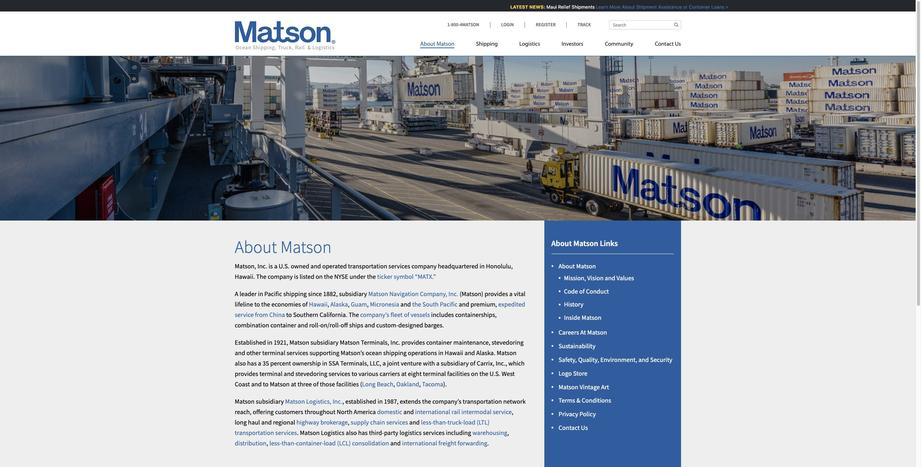 Task type: locate. For each thing, give the bounding box(es) containing it.
less- down regional
[[270, 439, 282, 447]]

None search field
[[609, 20, 681, 30]]

0 vertical spatial facilities
[[447, 370, 470, 378]]

and inside ", long haul and regional"
[[261, 418, 272, 427]]

0 vertical spatial contact us
[[655, 41, 681, 47]]

vessels
[[411, 311, 430, 319]]

1 vertical spatial logistics
[[321, 429, 345, 437]]

a leader in pacific shipping since 1882, subsidiary matson navigation company, inc.
[[235, 290, 459, 298]]

1 horizontal spatial logistics
[[520, 41, 540, 47]]

1 vertical spatial u.s.
[[490, 370, 501, 378]]

pacific up economies
[[265, 290, 282, 298]]

freight
[[439, 439, 456, 447]]

and down the (matson)
[[459, 300, 469, 309]]

top menu navigation
[[420, 38, 681, 53]]

1 horizontal spatial contact us link
[[644, 38, 681, 53]]

1 vertical spatial on
[[471, 370, 478, 378]]

shipping
[[283, 290, 307, 298], [383, 349, 407, 357]]

0 horizontal spatial the
[[256, 272, 267, 281]]

inc. inside matson, inc. is a u.s. owned and operated transportation services company headquartered in honolulu, hawaii. the company is listed on the nyse under the
[[258, 262, 267, 270]]

1 horizontal spatial about matson
[[420, 41, 455, 47]]

inc. down custom-
[[391, 339, 400, 347]]

less-
[[421, 418, 433, 427], [270, 439, 282, 447]]

services up symbol on the left bottom
[[389, 262, 410, 270]]

the up from at the bottom of page
[[261, 300, 270, 309]]

1 horizontal spatial also
[[346, 429, 357, 437]]

0 horizontal spatial on
[[316, 272, 323, 281]]

about matson
[[420, 41, 455, 47], [235, 236, 332, 258], [559, 262, 596, 270]]

matson up "inc.,"
[[497, 349, 517, 357]]

1 horizontal spatial service
[[493, 408, 512, 416]]

1 vertical spatial transportation
[[463, 398, 502, 406]]

1 horizontal spatial on
[[471, 370, 478, 378]]

container down "china"
[[271, 321, 296, 329]]

to
[[254, 300, 260, 309], [286, 311, 292, 319], [352, 370, 357, 378], [263, 380, 269, 388]]

(lcl)
[[337, 439, 351, 447]]

pacific up includes
[[440, 300, 458, 309]]

1 vertical spatial has
[[358, 429, 368, 437]]

matson up terms
[[559, 383, 579, 391]]

a
[[274, 262, 278, 270], [510, 290, 513, 298], [258, 359, 261, 368], [383, 359, 386, 368], [436, 359, 440, 368]]

shipping up joint
[[383, 349, 407, 357]]

safety,
[[559, 356, 577, 364]]

long beach link
[[362, 380, 394, 388]]

stevedoring up "inc.,"
[[492, 339, 524, 347]]

, inside ", long haul and regional"
[[512, 408, 514, 416]]

to up from at the bottom of page
[[254, 300, 260, 309]]

designed
[[398, 321, 423, 329]]

logistics inside the "logistics" link
[[520, 41, 540, 47]]

values
[[617, 274, 634, 282]]

latest news: maui relief shipments learn more about shipment assistance or container loans >
[[508, 4, 727, 10]]

1 vertical spatial international
[[402, 439, 437, 447]]

inside matson link
[[564, 314, 602, 322]]

1 horizontal spatial about matson link
[[559, 262, 596, 270]]

blue matson logo with ocean, shipping, truck, rail and logistics written beneath it. image
[[235, 21, 336, 51]]

1 horizontal spatial transportation
[[348, 262, 387, 270]]

security
[[650, 356, 673, 364]]

1 horizontal spatial stevedoring
[[492, 339, 524, 347]]

supply
[[351, 418, 369, 427]]

a right with
[[436, 359, 440, 368]]

1 vertical spatial the
[[349, 311, 359, 319]]

less-than-container-load (lcl) consolidation link
[[270, 439, 389, 447]]

highway
[[297, 418, 319, 427]]

1 vertical spatial service
[[493, 408, 512, 416]]

a left the 35
[[258, 359, 261, 368]]

at left three
[[291, 380, 296, 388]]

1 vertical spatial container
[[426, 339, 452, 347]]

shipping up economies
[[283, 290, 307, 298]]

a left vital
[[510, 290, 513, 298]]

>
[[724, 4, 727, 10]]

north
[[337, 408, 353, 416]]

south
[[423, 300, 439, 309]]

premium,
[[471, 300, 497, 309]]

service down lifeline
[[235, 311, 254, 319]]

eight
[[408, 370, 422, 378]]

in inside ", established in 1987, extends the company's transportation network reach, offering customers throughout north america"
[[378, 398, 383, 406]]

0 vertical spatial than-
[[433, 418, 448, 427]]

provides up operations
[[402, 339, 425, 347]]

. down warehousing
[[488, 439, 489, 447]]

and down maintenance,
[[465, 349, 475, 357]]

and right 'vision'
[[605, 274, 615, 282]]

to southern california. the company's fleet of vessels
[[285, 311, 430, 319]]

transportation up under
[[348, 262, 387, 270]]

1 horizontal spatial less-
[[421, 418, 433, 427]]

is left listed
[[294, 272, 298, 281]]

matson, inc. is a u.s. owned and operated transportation services company headquartered in honolulu, hawaii. the company is listed on the nyse under the
[[235, 262, 513, 281]]

0 vertical spatial .
[[297, 429, 299, 437]]

1 horizontal spatial company
[[412, 262, 437, 270]]

reach,
[[235, 408, 252, 416]]

1 horizontal spatial container
[[426, 339, 452, 347]]

to down the 35
[[263, 380, 269, 388]]

in inside matson, inc. is a u.s. owned and operated transportation services company headquartered in honolulu, hawaii. the company is listed on the nyse under the
[[480, 262, 485, 270]]

services up ownership
[[287, 349, 308, 357]]

pacific
[[265, 290, 282, 298], [440, 300, 458, 309]]

ships
[[349, 321, 363, 329]]

us inside about matson links section
[[581, 424, 588, 432]]

and up listed
[[311, 262, 321, 270]]

logistics inside . matson logistics also has third-party logistics services including warehousing , distribution , less-than-container-load (lcl) consolidation and international freight forwarding .
[[321, 429, 345, 437]]

2 horizontal spatial provides
[[485, 290, 508, 298]]

contact us down search icon
[[655, 41, 681, 47]]

0 vertical spatial about matson link
[[420, 38, 465, 53]]

matson down 1-
[[437, 41, 455, 47]]

established in 1921, matson subsidiary matson terminals, inc. provides container maintenance, stevedoring and other terminal services supporting matson's ocean shipping operations in hawaii and alaska. matson also has a 35 percent ownership in ssa terminals, llc, a joint venture with a subsidiary of carrix, inc., which provides terminal and stevedoring services to various carriers at eight terminal facilities on the u.s. west coast and to matson at three of those facilities (
[[235, 339, 525, 388]]

1 horizontal spatial facilities
[[447, 370, 470, 378]]

of inside (matson) provides a vital lifeline to the economies of
[[302, 300, 308, 309]]

rail
[[452, 408, 460, 416]]

contact us link
[[644, 38, 681, 53], [559, 424, 588, 432]]

about inside top menu navigation
[[420, 41, 435, 47]]

Search search field
[[609, 20, 681, 30]]

inc. inside established in 1921, matson subsidiary matson terminals, inc. provides container maintenance, stevedoring and other terminal services supporting matson's ocean shipping operations in hawaii and alaska. matson also has a 35 percent ownership in ssa terminals, llc, a joint venture with a subsidiary of carrix, inc., which provides terminal and stevedoring services to various carriers at eight terminal facilities on the u.s. west coast and to matson at three of those facilities (
[[391, 339, 400, 347]]

1 horizontal spatial than-
[[433, 418, 448, 427]]

on right listed
[[316, 272, 323, 281]]

a left owned
[[274, 262, 278, 270]]

vision
[[587, 274, 604, 282]]

of right the code
[[580, 287, 585, 295]]

also up coast
[[235, 359, 246, 368]]

the inside ", established in 1987, extends the company's transportation network reach, offering customers throughout north america"
[[422, 398, 431, 406]]

micronesia link
[[370, 300, 399, 309]]

1 vertical spatial provides
[[402, 339, 425, 347]]

0 horizontal spatial logistics
[[321, 429, 345, 437]]

company down owned
[[268, 272, 293, 281]]

hawaii down maintenance,
[[445, 349, 463, 357]]

the right extends
[[422, 398, 431, 406]]

company up "matx."
[[412, 262, 437, 270]]

company's inside ", established in 1987, extends the company's transportation network reach, offering customers throughout north america"
[[433, 398, 462, 406]]

0 vertical spatial pacific
[[265, 290, 282, 298]]

register
[[536, 22, 556, 28]]

and down the offering
[[261, 418, 272, 427]]

0 vertical spatial transportation
[[348, 262, 387, 270]]

about matson inside section
[[559, 262, 596, 270]]

1 horizontal spatial contact us
[[655, 41, 681, 47]]

inc. right matson,
[[258, 262, 267, 270]]

0 horizontal spatial company's
[[360, 311, 389, 319]]

about matson links
[[552, 238, 618, 248]]

load inside less-than-truck-load (ltl) transportation services
[[464, 418, 476, 427]]

has inside . matson logistics also has third-party logistics services including warehousing , distribution , less-than-container-load (lcl) consolidation and international freight forwarding .
[[358, 429, 368, 437]]

privacy policy
[[559, 410, 596, 418]]

the up ships at the bottom
[[349, 311, 359, 319]]

1 horizontal spatial the
[[349, 311, 359, 319]]

alaska link
[[331, 300, 348, 309]]

load left the (lcl)
[[324, 439, 336, 447]]

1 vertical spatial contact
[[559, 424, 580, 432]]

extends
[[400, 398, 421, 406]]

0 vertical spatial has
[[247, 359, 257, 368]]

owned
[[291, 262, 309, 270]]

0 horizontal spatial contact
[[559, 424, 580, 432]]

facilities
[[447, 370, 470, 378], [336, 380, 359, 388]]

hawaii
[[309, 300, 328, 309], [445, 349, 463, 357]]

subsidiary up the offering
[[256, 398, 284, 406]]

contact inside about matson links section
[[559, 424, 580, 432]]

1 vertical spatial less-
[[270, 439, 282, 447]]

1 vertical spatial shipping
[[383, 349, 407, 357]]

on down carrix, at the bottom
[[471, 370, 478, 378]]

domestic
[[377, 408, 402, 416]]

international down logistics
[[402, 439, 437, 447]]

three
[[298, 380, 312, 388]]

contact down privacy
[[559, 424, 580, 432]]

and right ships at the bottom
[[365, 321, 375, 329]]

about matson link up the mission,
[[559, 262, 596, 270]]

0 horizontal spatial .
[[297, 429, 299, 437]]

stevedoring down ownership
[[296, 370, 327, 378]]

and inside . matson logistics also has third-party logistics services including warehousing , distribution , less-than-container-load (lcl) consolidation and international freight forwarding .
[[390, 439, 401, 447]]

1 horizontal spatial provides
[[402, 339, 425, 347]]

operated
[[322, 262, 347, 270]]

0 horizontal spatial less-
[[270, 439, 282, 447]]

0 vertical spatial service
[[235, 311, 254, 319]]

various
[[359, 370, 378, 378]]

long beach , oakland , tacoma ).
[[362, 380, 447, 388]]

coast
[[235, 380, 250, 388]]

services inside . matson logistics also has third-party logistics services including warehousing , distribution , less-than-container-load (lcl) consolidation and international freight forwarding .
[[423, 429, 445, 437]]

1 vertical spatial at
[[291, 380, 296, 388]]

1 vertical spatial hawaii
[[445, 349, 463, 357]]

1 vertical spatial than-
[[282, 439, 296, 447]]

0 vertical spatial contact us link
[[644, 38, 681, 53]]

distribution link
[[235, 439, 267, 447]]

0 horizontal spatial stevedoring
[[296, 370, 327, 378]]

in left honolulu, on the bottom right of the page
[[480, 262, 485, 270]]

matson up 'matson subsidiary matson logistics, inc.'
[[270, 380, 290, 388]]

1 vertical spatial load
[[324, 439, 336, 447]]

1 vertical spatial also
[[346, 429, 357, 437]]

u.s. left owned
[[279, 262, 290, 270]]

1 vertical spatial company's
[[433, 398, 462, 406]]

load down the international rail intermodal service link
[[464, 418, 476, 427]]

0 horizontal spatial also
[[235, 359, 246, 368]]

headquartered
[[438, 262, 478, 270]]

terminal down the 35
[[260, 370, 283, 378]]

history link
[[564, 300, 584, 309]]

and down party
[[390, 439, 401, 447]]

transportation up intermodal
[[463, 398, 502, 406]]

inside
[[564, 314, 581, 322]]

terminals, down matson's
[[340, 359, 369, 368]]

1 horizontal spatial us
[[675, 41, 681, 47]]

0 vertical spatial logistics
[[520, 41, 540, 47]]

domestic link
[[377, 408, 402, 416]]

0 horizontal spatial about matson
[[235, 236, 332, 258]]

to inside (matson) provides a vital lifeline to the economies of
[[254, 300, 260, 309]]

1 vertical spatial contact us link
[[559, 424, 588, 432]]

latest
[[508, 4, 526, 10]]

u.s.
[[279, 262, 290, 270], [490, 370, 501, 378]]

highway brokerage link
[[297, 418, 348, 427]]

0 vertical spatial provides
[[485, 290, 508, 298]]

1-
[[447, 22, 451, 28]]

1 horizontal spatial load
[[464, 418, 476, 427]]

at
[[581, 328, 586, 337]]

a inside matson, inc. is a u.s. owned and operated transportation services company headquartered in honolulu, hawaii. the company is listed on the nyse under the
[[274, 262, 278, 270]]

services up international freight forwarding link
[[423, 429, 445, 437]]

0 vertical spatial load
[[464, 418, 476, 427]]

about matson up the mission,
[[559, 262, 596, 270]]

also up the (lcl)
[[346, 429, 357, 437]]

1 horizontal spatial has
[[358, 429, 368, 437]]

1 horizontal spatial pacific
[[440, 300, 458, 309]]

1 vertical spatial us
[[581, 424, 588, 432]]

logistics down register link
[[520, 41, 540, 47]]

0 horizontal spatial about matson link
[[420, 38, 465, 53]]

contact
[[655, 41, 674, 47], [559, 424, 580, 432]]

at
[[401, 370, 407, 378], [291, 380, 296, 388]]

0 horizontal spatial at
[[291, 380, 296, 388]]

0 horizontal spatial has
[[247, 359, 257, 368]]

less- inside . matson logistics also has third-party logistics services including warehousing , distribution , less-than-container-load (lcl) consolidation and international freight forwarding .
[[270, 439, 282, 447]]

u.s. down "inc.,"
[[490, 370, 501, 378]]

matson logistics, inc. link
[[285, 398, 343, 406]]

throughout
[[305, 408, 336, 416]]

has down supply
[[358, 429, 368, 437]]

provides
[[485, 290, 508, 298], [402, 339, 425, 347], [235, 370, 258, 378]]

0 vertical spatial also
[[235, 359, 246, 368]]

contact us link down privacy policy
[[559, 424, 588, 432]]

logistics down the brokerage
[[321, 429, 345, 437]]

matson vintage art link
[[559, 383, 609, 391]]

0 vertical spatial about matson
[[420, 41, 455, 47]]

0 horizontal spatial u.s.
[[279, 262, 290, 270]]

us down search icon
[[675, 41, 681, 47]]

the down carrix, at the bottom
[[480, 370, 489, 378]]

on inside matson, inc. is a u.s. owned and operated transportation services company headquartered in honolulu, hawaii. the company is listed on the nyse under the
[[316, 272, 323, 281]]

mission, vision and values
[[564, 274, 634, 282]]

0 horizontal spatial contact us
[[559, 424, 588, 432]]

services
[[389, 262, 410, 270], [287, 349, 308, 357], [329, 370, 350, 378], [386, 418, 408, 427], [275, 429, 297, 437], [423, 429, 445, 437]]

including
[[446, 429, 471, 437]]

terms & conditions
[[559, 396, 611, 405]]

matson
[[437, 41, 455, 47], [281, 236, 332, 258], [574, 238, 599, 248], [576, 262, 596, 270], [368, 290, 388, 298], [582, 314, 602, 322], [588, 328, 607, 337], [290, 339, 309, 347], [340, 339, 360, 347], [497, 349, 517, 357], [270, 380, 290, 388], [559, 383, 579, 391], [235, 398, 255, 406], [285, 398, 305, 406], [300, 429, 320, 437]]

provides up premium,
[[485, 290, 508, 298]]

investors link
[[551, 38, 594, 53]]

1 horizontal spatial contact
[[655, 41, 674, 47]]

about matson up owned
[[235, 236, 332, 258]]

matson inside . matson logistics also has third-party logistics services including warehousing , distribution , less-than-container-load (lcl) consolidation and international freight forwarding .
[[300, 429, 320, 437]]

, long haul and regional
[[235, 408, 514, 427]]

at up long beach , oakland , tacoma ).
[[401, 370, 407, 378]]

to down economies
[[286, 311, 292, 319]]

0 horizontal spatial provides
[[235, 370, 258, 378]]

0 horizontal spatial shipping
[[283, 290, 307, 298]]

1 vertical spatial about matson
[[235, 236, 332, 258]]

also
[[235, 359, 246, 368], [346, 429, 357, 437]]

of up southern
[[302, 300, 308, 309]]

0 horizontal spatial hawaii
[[309, 300, 328, 309]]

0 vertical spatial container
[[271, 321, 296, 329]]

barges.
[[425, 321, 444, 329]]

us down policy
[[581, 424, 588, 432]]

matson up owned
[[281, 236, 332, 258]]

2 horizontal spatial transportation
[[463, 398, 502, 406]]

0 horizontal spatial us
[[581, 424, 588, 432]]

0 horizontal spatial is
[[269, 262, 273, 270]]

contact us down privacy policy
[[559, 424, 588, 432]]

than-
[[433, 418, 448, 427], [282, 439, 296, 447]]

services down regional
[[275, 429, 297, 437]]

terminals,
[[361, 339, 389, 347], [340, 359, 369, 368]]

0 vertical spatial on
[[316, 272, 323, 281]]

services inside matson, inc. is a u.s. owned and operated transportation services company headquartered in honolulu, hawaii. the company is listed on the nyse under the
[[389, 262, 410, 270]]

container
[[271, 321, 296, 329], [426, 339, 452, 347]]

1 horizontal spatial at
[[401, 370, 407, 378]]

about matson links section
[[535, 221, 690, 467]]

is right matson,
[[269, 262, 273, 270]]

1 horizontal spatial hawaii
[[445, 349, 463, 357]]

2 horizontal spatial about matson
[[559, 262, 596, 270]]

shipping inside established in 1921, matson subsidiary matson terminals, inc. provides container maintenance, stevedoring and other terminal services supporting matson's ocean shipping operations in hawaii and alaska. matson also has a 35 percent ownership in ssa terminals, llc, a joint venture with a subsidiary of carrix, inc., which provides terminal and stevedoring services to various carriers at eight terminal facilities on the u.s. west coast and to matson at three of those facilities (
[[383, 349, 407, 357]]

1 vertical spatial company
[[268, 272, 293, 281]]

about matson link down 1-
[[420, 38, 465, 53]]

. down highway
[[297, 429, 299, 437]]

1 horizontal spatial company's
[[433, 398, 462, 406]]

1 vertical spatial is
[[294, 272, 298, 281]]

expedited service from china
[[235, 300, 525, 319]]

less- up logistics
[[421, 418, 433, 427]]

login link
[[490, 22, 525, 28]]

tacoma
[[422, 380, 443, 388]]

0 horizontal spatial than-
[[282, 439, 296, 447]]

than- down regional
[[282, 439, 296, 447]]

ticker
[[377, 272, 393, 281]]

0 vertical spatial us
[[675, 41, 681, 47]]



Task type: describe. For each thing, give the bounding box(es) containing it.
0 vertical spatial shipping
[[283, 290, 307, 298]]

with
[[423, 359, 435, 368]]

conditions
[[582, 396, 611, 405]]

load inside . matson logistics also has third-party logistics services including warehousing , distribution , less-than-container-load (lcl) consolidation and international freight forwarding .
[[324, 439, 336, 447]]

less-than-truck-load (ltl) transportation services link
[[235, 418, 490, 437]]

micronesia
[[370, 300, 399, 309]]

us inside top menu navigation
[[675, 41, 681, 47]]

0 vertical spatial terminals,
[[361, 339, 389, 347]]

shipping
[[476, 41, 498, 47]]

those
[[320, 380, 335, 388]]

0 vertical spatial at
[[401, 370, 407, 378]]

and left security
[[639, 356, 649, 364]]

highway brokerage , supply chain services and
[[297, 418, 421, 427]]

matson up matson's
[[340, 339, 360, 347]]

beach
[[377, 380, 394, 388]]

).
[[443, 380, 447, 388]]

safety, quality, environment, and security
[[559, 356, 673, 364]]

on inside established in 1921, matson subsidiary matson terminals, inc. provides container maintenance, stevedoring and other terminal services supporting matson's ocean shipping operations in hawaii and alaska. matson also has a 35 percent ownership in ssa terminals, llc, a joint venture with a subsidiary of carrix, inc., which provides terminal and stevedoring services to various carriers at eight terminal facilities on the u.s. west coast and to matson at three of those facilities (
[[471, 370, 478, 378]]

the down the matson navigation company, inc. link
[[412, 300, 421, 309]]

a inside (matson) provides a vital lifeline to the economies of
[[510, 290, 513, 298]]

company's fleet of vessels link
[[360, 311, 430, 319]]

logistics
[[400, 429, 422, 437]]

alaska.
[[476, 349, 496, 357]]

the inside matson, inc. is a u.s. owned and operated transportation services company headquartered in honolulu, hawaii. the company is listed on the nyse under the
[[256, 272, 267, 281]]

matson subsidiary matson logistics, inc.
[[235, 398, 343, 406]]

matson up reach,
[[235, 398, 255, 406]]

party
[[384, 429, 398, 437]]

links
[[600, 238, 618, 248]]

subsidiary up supporting
[[311, 339, 339, 347]]

chain
[[370, 418, 385, 427]]

1 vertical spatial .
[[488, 439, 489, 447]]

2 vertical spatial provides
[[235, 370, 258, 378]]

sustainability link
[[559, 342, 596, 350]]

or
[[681, 4, 686, 10]]

also inside established in 1921, matson subsidiary matson terminals, inc. provides container maintenance, stevedoring and other terminal services supporting matson's ocean shipping operations in hawaii and alaska. matson also has a 35 percent ownership in ssa terminals, llc, a joint venture with a subsidiary of carrix, inc., which provides terminal and stevedoring services to various carriers at eight terminal facilities on the u.s. west coast and to matson at three of those facilities (
[[235, 359, 246, 368]]

oakland
[[397, 380, 419, 388]]

transportation inside less-than-truck-load (ltl) transportation services
[[235, 429, 274, 437]]

in left ssa
[[322, 359, 327, 368]]

1987,
[[384, 398, 399, 406]]

art
[[601, 383, 609, 391]]

and right coast
[[251, 380, 262, 388]]

1 vertical spatial stevedoring
[[296, 370, 327, 378]]

includes containerships, combination container and roll-on/roll-off ships and custom-designed barges.
[[235, 311, 497, 329]]

matson up the micronesia link
[[368, 290, 388, 298]]

maui
[[544, 4, 555, 10]]

haul
[[248, 418, 260, 427]]

of inside about matson links section
[[580, 287, 585, 295]]

in right operations
[[438, 349, 444, 357]]

cranes load and offload matson containers from the containership at the terminal. image
[[0, 45, 916, 221]]

of right fleet
[[404, 311, 410, 319]]

and down percent
[[284, 370, 294, 378]]

(matson) provides a vital lifeline to the economies of
[[235, 290, 526, 309]]

, established in 1987, extends the company's transportation network reach, offering customers throughout north america
[[235, 398, 526, 416]]

in right leader on the bottom left
[[258, 290, 263, 298]]

symbol
[[394, 272, 414, 281]]

code
[[564, 287, 578, 295]]

service inside expedited service from china
[[235, 311, 254, 319]]

since
[[308, 290, 322, 298]]

0 vertical spatial hawaii
[[309, 300, 328, 309]]

terms & conditions link
[[559, 396, 611, 405]]

0 horizontal spatial facilities
[[336, 380, 359, 388]]

honolulu,
[[486, 262, 513, 270]]

and down extends
[[404, 408, 414, 416]]

established
[[345, 398, 376, 406]]

terms
[[559, 396, 575, 405]]

lifeline
[[235, 300, 253, 309]]

than- inside . matson logistics also has third-party logistics services including warehousing , distribution , less-than-container-load (lcl) consolidation and international freight forwarding .
[[282, 439, 296, 447]]

off
[[341, 321, 348, 329]]

international inside . matson logistics also has third-party logistics services including warehousing , distribution , less-than-container-load (lcl) consolidation and international freight forwarding .
[[402, 439, 437, 447]]

conduct
[[586, 287, 609, 295]]

other
[[247, 349, 261, 357]]

provides inside (matson) provides a vital lifeline to the economies of
[[485, 290, 508, 298]]

inc. up the north
[[333, 398, 343, 406]]

0 horizontal spatial company
[[268, 272, 293, 281]]

international freight forwarding link
[[402, 439, 488, 447]]

matson up 'vision'
[[576, 262, 596, 270]]

1 horizontal spatial is
[[294, 272, 298, 281]]

matson right at on the right bottom of the page
[[588, 328, 607, 337]]

the down operated
[[324, 272, 333, 281]]

regional
[[273, 418, 295, 427]]

carrix,
[[477, 359, 495, 368]]

800-
[[451, 22, 460, 28]]

(ltl)
[[477, 418, 490, 427]]

to left various
[[352, 370, 357, 378]]

investors
[[562, 41, 584, 47]]

the left ticker
[[367, 272, 376, 281]]

0 vertical spatial is
[[269, 262, 273, 270]]

privacy
[[559, 410, 578, 418]]

1-800-4matson link
[[447, 22, 490, 28]]

maintenance,
[[454, 339, 491, 347]]

in left 1921,
[[267, 339, 272, 347]]

35
[[263, 359, 269, 368]]

0 vertical spatial company
[[412, 262, 437, 270]]

search image
[[674, 22, 679, 27]]

services inside less-than-truck-load (ltl) transportation services
[[275, 429, 297, 437]]

inc.,
[[496, 359, 507, 368]]

about matson inside top menu navigation
[[420, 41, 455, 47]]

0 vertical spatial stevedoring
[[492, 339, 524, 347]]

a
[[235, 290, 238, 298]]

economies
[[272, 300, 301, 309]]

containerships,
[[455, 311, 497, 319]]

1 vertical spatial pacific
[[440, 300, 458, 309]]

1882,
[[323, 290, 338, 298]]

inc. left the (matson)
[[449, 290, 459, 298]]

expedited service from china link
[[235, 300, 525, 319]]

container inside "includes containerships, combination container and roll-on/roll-off ships and custom-designed barges."
[[271, 321, 296, 329]]

transportation inside matson, inc. is a u.s. owned and operated transportation services company headquartered in honolulu, hawaii. the company is listed on the nyse under the
[[348, 262, 387, 270]]

(matson)
[[460, 290, 484, 298]]

terminal up percent
[[262, 349, 285, 357]]

services up party
[[386, 418, 408, 427]]

matson's
[[341, 349, 364, 357]]

the inside (matson) provides a vital lifeline to the economies of
[[261, 300, 270, 309]]

from
[[255, 311, 268, 319]]

terminal up tacoma
[[423, 370, 446, 378]]

of left carrix, at the bottom
[[470, 359, 476, 368]]

contact inside top menu navigation
[[655, 41, 674, 47]]

quality,
[[578, 356, 599, 364]]

hawaii.
[[235, 272, 255, 281]]

leader
[[240, 290, 257, 298]]

u.s. inside matson, inc. is a u.s. owned and operated transportation services company headquartered in honolulu, hawaii. the company is listed on the nyse under the
[[279, 262, 290, 270]]

matson up at on the right bottom of the page
[[582, 314, 602, 322]]

has inside established in 1921, matson subsidiary matson terminals, inc. provides container maintenance, stevedoring and other terminal services supporting matson's ocean shipping operations in hawaii and alaska. matson also has a 35 percent ownership in ssa terminals, llc, a joint venture with a subsidiary of carrix, inc., which provides terminal and stevedoring services to various carriers at eight terminal facilities on the u.s. west coast and to matson at three of those facilities (
[[247, 359, 257, 368]]

"matx."
[[415, 272, 436, 281]]

u.s. inside established in 1921, matson subsidiary matson terminals, inc. provides container maintenance, stevedoring and other terminal services supporting matson's ocean shipping operations in hawaii and alaska. matson also has a 35 percent ownership in ssa terminals, llc, a joint venture with a subsidiary of carrix, inc., which provides terminal and stevedoring services to various carriers at eight terminal facilities on the u.s. west coast and to matson at three of those facilities (
[[490, 370, 501, 378]]

1 vertical spatial terminals,
[[340, 359, 369, 368]]

and left other
[[235, 349, 245, 357]]

container inside established in 1921, matson subsidiary matson terminals, inc. provides container maintenance, stevedoring and other terminal services supporting matson's ocean shipping operations in hawaii and alaska. matson also has a 35 percent ownership in ssa terminals, llc, a joint venture with a subsidiary of carrix, inc., which provides terminal and stevedoring services to various carriers at eight terminal facilities on the u.s. west coast and to matson at three of those facilities (
[[426, 339, 452, 347]]

shipments
[[570, 4, 593, 10]]

hawaii inside established in 1921, matson subsidiary matson terminals, inc. provides container maintenance, stevedoring and other terminal services supporting matson's ocean shipping operations in hawaii and alaska. matson also has a 35 percent ownership in ssa terminals, llc, a joint venture with a subsidiary of carrix, inc., which provides terminal and stevedoring services to various carriers at eight terminal facilities on the u.s. west coast and to matson at three of those facilities (
[[445, 349, 463, 357]]

also inside . matson logistics also has third-party logistics services including warehousing , distribution , less-than-container-load (lcl) consolidation and international freight forwarding .
[[346, 429, 357, 437]]

of right three
[[313, 380, 319, 388]]

logistics,
[[306, 398, 331, 406]]

a right llc,
[[383, 359, 386, 368]]

0 vertical spatial company's
[[360, 311, 389, 319]]

more
[[607, 4, 619, 10]]

contact us inside top menu navigation
[[655, 41, 681, 47]]

on/roll-
[[320, 321, 341, 329]]

subsidiary up ).
[[441, 359, 469, 368]]

distribution
[[235, 439, 267, 447]]

0 horizontal spatial pacific
[[265, 290, 282, 298]]

customers
[[275, 408, 303, 416]]

learn more about shipment assistance or container loans > link
[[594, 4, 727, 10]]

and up logistics
[[409, 418, 420, 427]]

logo store
[[559, 369, 588, 378]]

track
[[578, 22, 591, 28]]

vintage
[[580, 383, 600, 391]]

company,
[[420, 290, 447, 298]]

subsidiary up the guam
[[339, 290, 367, 298]]

transportation inside ", established in 1987, extends the company's transportation network reach, offering customers throughout north america"
[[463, 398, 502, 406]]

services down ssa
[[329, 370, 350, 378]]

california.
[[320, 311, 348, 319]]

matson right 1921,
[[290, 339, 309, 347]]

the inside established in 1921, matson subsidiary matson terminals, inc. provides container maintenance, stevedoring and other terminal services supporting matson's ocean shipping operations in hawaii and alaska. matson also has a 35 percent ownership in ssa terminals, llc, a joint venture with a subsidiary of carrix, inc., which provides terminal and stevedoring services to various carriers at eight terminal facilities on the u.s. west coast and to matson at three of those facilities (
[[480, 370, 489, 378]]

0 vertical spatial international
[[415, 408, 450, 416]]

and down southern
[[298, 321, 308, 329]]

less-than-truck-load (ltl) transportation services
[[235, 418, 490, 437]]

contact us inside about matson links section
[[559, 424, 588, 432]]

and down navigation
[[401, 300, 411, 309]]

ticker symbol "matx." link
[[377, 272, 436, 281]]

guam link
[[351, 300, 367, 309]]

, inside ", established in 1987, extends the company's transportation network reach, offering customers throughout north america"
[[343, 398, 344, 406]]

truck-
[[448, 418, 464, 427]]

than- inside less-than-truck-load (ltl) transportation services
[[433, 418, 448, 427]]

policy
[[580, 410, 596, 418]]

matson inside top menu navigation
[[437, 41, 455, 47]]

less- inside less-than-truck-load (ltl) transportation services
[[421, 418, 433, 427]]

matson left links
[[574, 238, 599, 248]]

venture
[[401, 359, 422, 368]]

southern
[[293, 311, 318, 319]]

and inside matson, inc. is a u.s. owned and operated transportation services company headquartered in honolulu, hawaii. the company is listed on the nyse under the
[[311, 262, 321, 270]]

(
[[360, 380, 362, 388]]

long
[[235, 418, 247, 427]]

matson up customers
[[285, 398, 305, 406]]

brokerage
[[321, 418, 348, 427]]

1921,
[[274, 339, 288, 347]]



Task type: vqa. For each thing, say whether or not it's contained in the screenshot.
right Online
no



